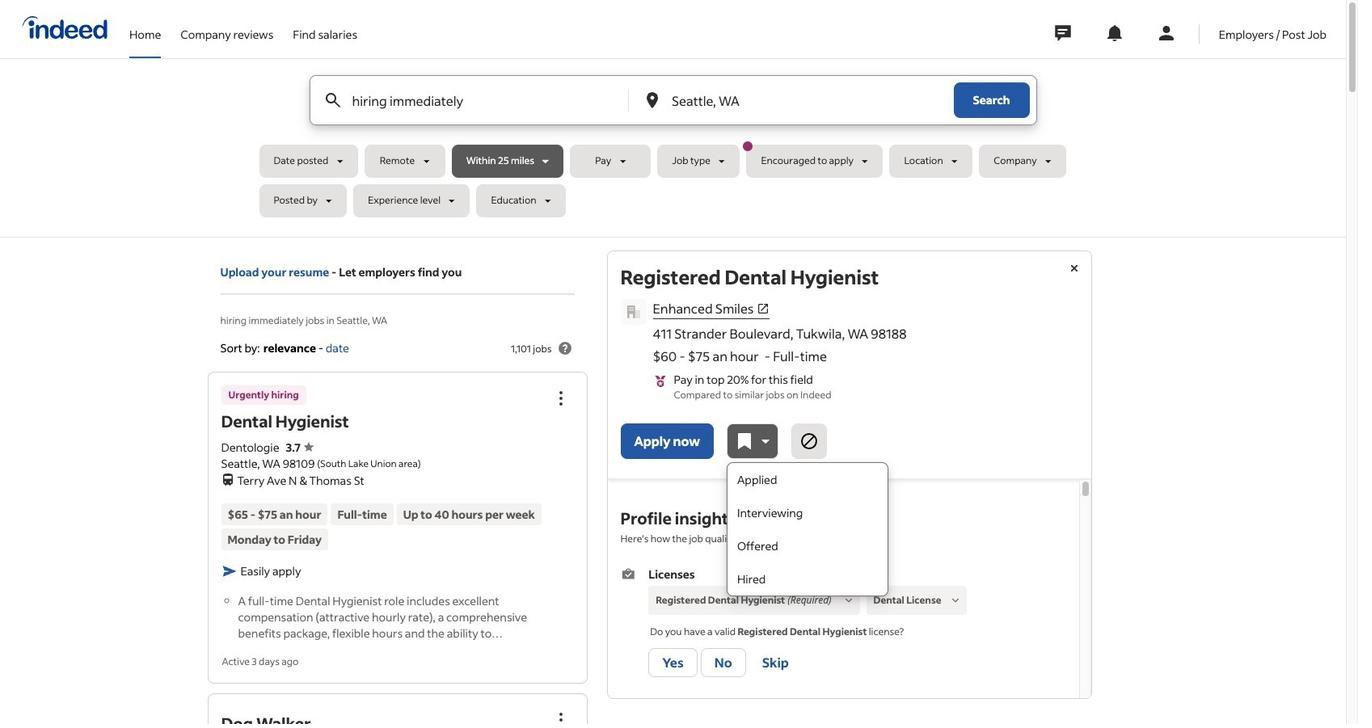 Task type: vqa. For each thing, say whether or not it's contained in the screenshot.
Clear location input icon
no



Task type: locate. For each thing, give the bounding box(es) containing it.
0 horizontal spatial missing qualification image
[[841, 593, 856, 608]]

job actions for dog walker is collapsed image
[[551, 710, 570, 724]]

enhanced smiles (opens in a new tab) image
[[757, 302, 770, 315]]

licenses group
[[621, 566, 1066, 681]]

1 horizontal spatial missing qualification image
[[948, 593, 963, 608]]

transit information image
[[221, 471, 234, 486]]

2 missing qualification image from the left
[[948, 593, 963, 608]]

missing qualification image
[[841, 593, 856, 608], [948, 593, 963, 608]]

1 missing qualification image from the left
[[841, 593, 856, 608]]

messages unread count 0 image
[[1053, 17, 1074, 49]]

interviewing menu item
[[728, 496, 888, 530]]

None search field
[[259, 75, 1087, 224]]

hired menu item
[[728, 563, 888, 596]]

job actions for dental hygienist is collapsed image
[[551, 389, 570, 409]]

notifications unread count 0 image
[[1105, 23, 1125, 43]]

help icon image
[[555, 339, 574, 358]]



Task type: describe. For each thing, give the bounding box(es) containing it.
applied menu item
[[728, 463, 888, 496]]

offered menu item
[[728, 530, 888, 563]]

close job details image
[[1064, 259, 1084, 278]]

3.7 out of five stars rating image
[[286, 440, 314, 455]]

Edit location text field
[[669, 76, 921, 125]]

search: Job title, keywords, or company text field
[[349, 76, 602, 125]]

not interested image
[[800, 432, 819, 451]]



